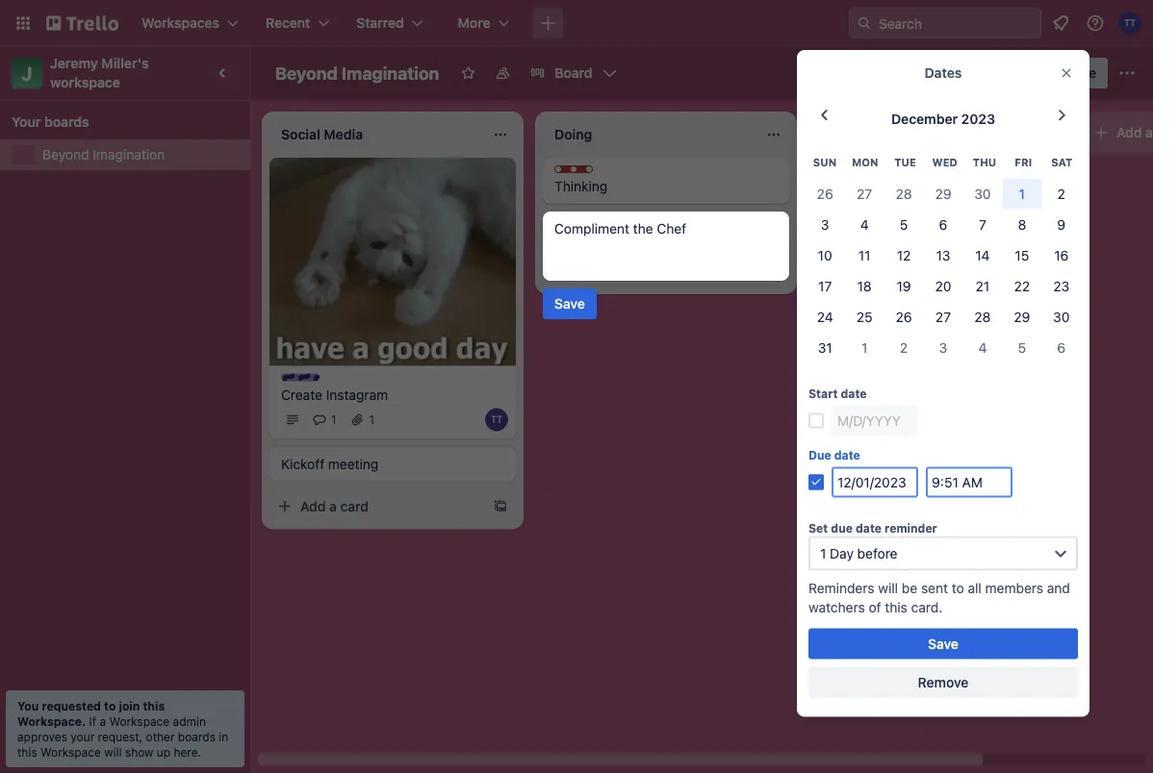 Task type: describe. For each thing, give the bounding box(es) containing it.
beyond imagination inside beyond imagination "link"
[[42, 147, 165, 163]]

meeting
[[328, 456, 379, 472]]

change members
[[830, 288, 942, 304]]

jeremy miller (jeremymiller198) image
[[975, 60, 1002, 87]]

edit labels button
[[797, 246, 907, 277]]

1 vertical spatial 26
[[896, 309, 912, 325]]

Board name text field
[[266, 58, 449, 89]]

0 vertical spatial 3 button
[[805, 209, 845, 240]]

0 vertical spatial 27 button
[[845, 178, 884, 209]]

date for due date
[[834, 449, 860, 462]]

22
[[1014, 278, 1030, 294]]

0 horizontal spatial 1 button
[[845, 332, 884, 363]]

will inside if a workspace admin approves your request, other boards in this workspace will show up here.
[[104, 746, 122, 759]]

24 button
[[805, 302, 845, 332]]

here.
[[174, 746, 201, 759]]

1 vertical spatial terry turtle (terryturtle) image
[[950, 60, 977, 87]]

1 horizontal spatial 30 button
[[1042, 302, 1081, 332]]

change for change cover
[[830, 323, 879, 339]]

rubyanndersson (rubyanndersson) image
[[1000, 60, 1027, 87]]

change members button
[[797, 281, 954, 312]]

1 horizontal spatial 27
[[936, 309, 951, 325]]

5 for bottommost 5 button
[[1018, 340, 1026, 355]]

kickoff meeting
[[281, 456, 379, 472]]

0 horizontal spatial 2
[[900, 340, 908, 355]]

due
[[809, 449, 831, 462]]

15 button
[[1002, 240, 1042, 271]]

edit labels
[[830, 254, 896, 270]]

request,
[[98, 731, 143, 744]]

7
[[979, 216, 986, 232]]

compliment
[[554, 221, 629, 237]]

0 vertical spatial workspace
[[109, 715, 170, 729]]

if a workspace admin approves your request, other boards in this workspace will show up here.
[[17, 715, 228, 759]]

1 day before
[[820, 546, 898, 561]]

due date
[[809, 449, 860, 462]]

1 horizontal spatial 28 button
[[963, 302, 1002, 332]]

beyond imagination link
[[42, 145, 239, 165]]

thoughts
[[574, 167, 627, 180]]

this inside the you requested to join this workspace.
[[143, 700, 165, 713]]

30 for 30 'button' to the right
[[1053, 309, 1070, 325]]

1 horizontal spatial 26 button
[[884, 302, 924, 332]]

23 button
[[1042, 271, 1081, 302]]

0 horizontal spatial create from template… image
[[493, 499, 508, 514]]

a for add a card button associated with create from template… icon to the left
[[329, 499, 337, 514]]

1 down change cover
[[861, 340, 868, 355]]

an
[[1146, 125, 1153, 141]]

1 down create instagram
[[331, 413, 336, 427]]

add for "add an" button
[[1117, 125, 1142, 141]]

save for save button to the right
[[928, 636, 959, 652]]

color: purple, title: none image
[[281, 374, 320, 382]]

set
[[809, 522, 828, 535]]

6 for bottommost 6 button
[[1057, 340, 1066, 355]]

1 horizontal spatial 29 button
[[1002, 302, 1042, 332]]

8 button
[[1002, 209, 1042, 240]]

thoughts thinking
[[554, 167, 627, 194]]

due
[[831, 522, 853, 535]]

change cover
[[830, 323, 918, 339]]

create instagram
[[281, 387, 388, 403]]

reminder
[[885, 522, 937, 535]]

0 horizontal spatial 6 button
[[924, 209, 963, 240]]

chef
[[657, 221, 686, 237]]

move button
[[797, 350, 876, 381]]

instagram
[[326, 387, 388, 403]]

12
[[897, 247, 911, 263]]

1 vertical spatial card
[[867, 219, 896, 235]]

compliment the chef link
[[554, 219, 778, 239]]

beyond inside the board name text box
[[275, 63, 338, 83]]

9 button
[[1042, 209, 1081, 240]]

8
[[1018, 216, 1026, 232]]

1 down fri at the top of page
[[1019, 186, 1025, 201]]

beyond imagination inside the board name text box
[[275, 63, 439, 83]]

your boards with 1 items element
[[12, 111, 229, 134]]

watchers
[[809, 599, 865, 615]]

5 for leftmost 5 button
[[900, 216, 908, 232]]

3 for the bottom 3 "button"
[[939, 340, 947, 355]]

2 vertical spatial date
[[856, 522, 882, 535]]

1 vertical spatial workspace
[[40, 746, 101, 759]]

M/D/YYYY text field
[[832, 467, 918, 498]]

1 vertical spatial 6 button
[[1042, 332, 1081, 363]]

0 vertical spatial boards
[[44, 114, 89, 130]]

workspace.
[[17, 715, 86, 729]]

archive
[[830, 462, 878, 477]]

the
[[633, 221, 653, 237]]

remove
[[918, 675, 969, 690]]

2023
[[961, 111, 995, 127]]

29 for the top 29 button
[[935, 186, 952, 201]]

0 horizontal spatial 26 button
[[805, 178, 845, 209]]

edit for edit dates
[[830, 427, 854, 443]]

your
[[12, 114, 41, 130]]

before
[[857, 546, 898, 561]]

will inside reminders will be sent to all members and watchers of this card.
[[878, 580, 898, 596]]

20 button
[[924, 271, 963, 302]]

all
[[968, 580, 982, 596]]

board button
[[522, 58, 625, 89]]

labels
[[858, 254, 896, 270]]

M/D/YYYY text field
[[832, 406, 918, 436]]

move
[[830, 358, 864, 373]]

1 left day
[[820, 546, 826, 561]]

0 horizontal spatial 28 button
[[884, 178, 924, 209]]

imagination inside "link"
[[93, 147, 165, 163]]

add for add a card button associated with create from template… icon to the left
[[300, 499, 326, 514]]

21
[[976, 278, 990, 294]]

open card link
[[797, 212, 907, 243]]

edit for edit labels
[[830, 254, 854, 270]]

0 horizontal spatial 2 button
[[884, 332, 924, 363]]

0 vertical spatial create from template… image
[[1040, 175, 1055, 191]]

23
[[1053, 278, 1070, 294]]

1 vertical spatial create from template… image
[[766, 264, 782, 279]]

6 for the leftmost 6 button
[[939, 216, 948, 232]]

december 2023
[[891, 111, 995, 127]]

13
[[936, 247, 951, 263]]

a inside if a workspace admin approves your request, other boards in this workspace will show up here.
[[100, 715, 106, 729]]

power ups image
[[800, 65, 815, 81]]

0 vertical spatial 29 button
[[924, 178, 963, 209]]

be
[[902, 580, 917, 596]]

terry turtle (terryturtle) image
[[485, 409, 508, 432]]

12 button
[[884, 240, 924, 271]]

0 vertical spatial 2 button
[[1042, 178, 1081, 209]]

reminders will be sent to all members and watchers of this card.
[[809, 580, 1070, 615]]

j
[[21, 62, 32, 84]]

1 horizontal spatial 4 button
[[963, 332, 1002, 363]]

30 for the leftmost 30 'button'
[[974, 186, 991, 201]]

17 button
[[805, 271, 845, 302]]

december
[[891, 111, 958, 127]]

19
[[897, 278, 911, 294]]

3 for top 3 "button"
[[821, 216, 829, 232]]

1 horizontal spatial save button
[[809, 629, 1078, 660]]

thinking
[[554, 179, 608, 194]]

next month image
[[1050, 104, 1074, 127]]

13 button
[[924, 240, 963, 271]]

25 button
[[845, 302, 884, 332]]

20
[[935, 278, 951, 294]]

1 horizontal spatial terry turtle (terryturtle) image
[[1119, 12, 1142, 35]]

mon
[[852, 157, 878, 169]]

1 horizontal spatial add a card
[[847, 175, 915, 191]]

21 button
[[963, 271, 1002, 302]]

show
[[125, 746, 153, 759]]

0 notifications image
[[1049, 12, 1072, 35]]

share
[[1059, 65, 1096, 81]]

change for change members
[[830, 288, 879, 304]]

members inside reminders will be sent to all members and watchers of this card.
[[985, 580, 1043, 596]]



Task type: vqa. For each thing, say whether or not it's contained in the screenshot.
the leftmost 27 button
yes



Task type: locate. For each thing, give the bounding box(es) containing it.
Add time text field
[[926, 467, 1013, 498]]

copy
[[830, 392, 863, 408]]

a
[[876, 175, 884, 191], [329, 499, 337, 514], [100, 715, 106, 729]]

0 horizontal spatial 30 button
[[963, 178, 1002, 209]]

7 button
[[963, 209, 1002, 240]]

save for left save button
[[554, 296, 585, 312]]

Search field
[[872, 9, 1041, 38]]

1 vertical spatial this
[[143, 700, 165, 713]]

up
[[157, 746, 170, 759]]

create board or workspace image
[[539, 13, 558, 33]]

4 button up 11
[[845, 209, 884, 240]]

date for start date
[[841, 387, 867, 401]]

workspace down "your"
[[40, 746, 101, 759]]

reminders
[[809, 580, 875, 596]]

1 horizontal spatial 26
[[896, 309, 912, 325]]

0 horizontal spatial 5 button
[[884, 209, 924, 240]]

miller's
[[101, 55, 149, 71]]

2 down cover
[[900, 340, 908, 355]]

your boards
[[12, 114, 89, 130]]

22 button
[[1002, 271, 1042, 302]]

add an
[[1117, 125, 1153, 141]]

date up before
[[856, 522, 882, 535]]

0 horizontal spatial add
[[300, 499, 326, 514]]

workspace down join
[[109, 715, 170, 729]]

3 button up 10
[[805, 209, 845, 240]]

0 horizontal spatial add a card button
[[270, 491, 485, 522]]

1 horizontal spatial create from template… image
[[766, 264, 782, 279]]

add down mon
[[847, 175, 873, 191]]

Compliment the Chef text field
[[554, 219, 778, 273]]

18
[[857, 278, 872, 294]]

30 button down the 23 at the top of the page
[[1042, 302, 1081, 332]]

27 button down mon
[[845, 178, 884, 209]]

1 vertical spatial edit
[[830, 427, 854, 443]]

0 horizontal spatial save
[[554, 296, 585, 312]]

4 up 11
[[860, 216, 869, 232]]

0 vertical spatial this
[[885, 599, 908, 615]]

4 down 21 button
[[978, 340, 987, 355]]

workspace visible image
[[495, 65, 511, 81]]

open information menu image
[[1086, 13, 1105, 33]]

1 horizontal spatial add
[[847, 175, 873, 191]]

change
[[830, 288, 879, 304], [830, 323, 879, 339]]

filters button
[[861, 58, 935, 89]]

0 vertical spatial 26
[[817, 186, 833, 201]]

27 down mon
[[857, 186, 872, 201]]

copy button
[[797, 385, 874, 416]]

members inside change members button
[[882, 288, 942, 304]]

0 vertical spatial 2
[[1058, 186, 1066, 201]]

1 vertical spatial 5
[[1018, 340, 1026, 355]]

you
[[17, 700, 39, 713]]

boards right your
[[44, 114, 89, 130]]

19 button
[[884, 271, 924, 302]]

6 button
[[924, 209, 963, 240], [1042, 332, 1081, 363]]

26 down sun
[[817, 186, 833, 201]]

0 vertical spatial 3
[[821, 216, 829, 232]]

30 down thu in the right of the page
[[974, 186, 991, 201]]

date down move
[[841, 387, 867, 401]]

0 vertical spatial beyond imagination
[[275, 63, 439, 83]]

add
[[1117, 125, 1142, 141], [847, 175, 873, 191], [300, 499, 326, 514]]

1 horizontal spatial 2
[[1058, 186, 1066, 201]]

change inside button
[[830, 288, 879, 304]]

card down tue
[[887, 175, 915, 191]]

1 horizontal spatial beyond imagination
[[275, 63, 439, 83]]

0 horizontal spatial 27 button
[[845, 178, 884, 209]]

1 down 'instagram'
[[369, 413, 375, 427]]

create from template… image down sat
[[1040, 175, 1055, 191]]

card
[[887, 175, 915, 191], [867, 219, 896, 235], [340, 499, 369, 514]]

0 vertical spatial edit
[[830, 254, 854, 270]]

1 vertical spatial members
[[985, 580, 1043, 596]]

1 horizontal spatial will
[[878, 580, 898, 596]]

1 vertical spatial 4 button
[[963, 332, 1002, 363]]

0 vertical spatial 28
[[896, 186, 912, 201]]

0 vertical spatial save button
[[543, 289, 597, 320]]

4 button
[[845, 209, 884, 240], [963, 332, 1002, 363]]

0 horizontal spatial 27
[[857, 186, 872, 201]]

remove button
[[809, 667, 1078, 698]]

save button down compliment on the top of page
[[543, 289, 597, 320]]

0 vertical spatial add a card button
[[816, 167, 1032, 198]]

0 vertical spatial 28 button
[[884, 178, 924, 209]]

0 vertical spatial 4 button
[[845, 209, 884, 240]]

open
[[830, 219, 864, 235]]

members
[[882, 288, 942, 304], [985, 580, 1043, 596]]

1 horizontal spatial 30
[[1053, 309, 1070, 325]]

create
[[281, 387, 322, 403]]

create from template… image
[[1040, 175, 1055, 191], [766, 264, 782, 279], [493, 499, 508, 514]]

1 horizontal spatial 1 button
[[1002, 178, 1042, 209]]

to left all
[[952, 580, 964, 596]]

2 vertical spatial this
[[17, 746, 37, 759]]

1 change from the top
[[830, 288, 879, 304]]

terry turtle (terryturtle) image
[[1119, 12, 1142, 35], [950, 60, 977, 87]]

to inside the you requested to join this workspace.
[[104, 700, 116, 713]]

27 button
[[845, 178, 884, 209], [924, 302, 963, 332]]

2 horizontal spatial create from template… image
[[1040, 175, 1055, 191]]

a down kickoff meeting
[[329, 499, 337, 514]]

last month image
[[813, 104, 836, 127]]

in
[[219, 731, 228, 744]]

close popover image
[[1059, 65, 1074, 81]]

workspace
[[109, 715, 170, 729], [40, 746, 101, 759]]

0 vertical spatial 6
[[939, 216, 948, 232]]

your
[[71, 731, 95, 744]]

27 button down 20
[[924, 302, 963, 332]]

wed
[[932, 157, 958, 169]]

0 horizontal spatial boards
[[44, 114, 89, 130]]

add a card down mon
[[847, 175, 915, 191]]

29 down wed
[[935, 186, 952, 201]]

date down edit dates
[[834, 449, 860, 462]]

star or unstar board image
[[460, 65, 476, 81]]

a for add a card button corresponding to top create from template… icon
[[876, 175, 884, 191]]

0 horizontal spatial 4 button
[[845, 209, 884, 240]]

0 horizontal spatial save button
[[543, 289, 597, 320]]

0 horizontal spatial beyond
[[42, 147, 89, 163]]

1 horizontal spatial 6
[[1057, 340, 1066, 355]]

0 vertical spatial 4
[[860, 216, 869, 232]]

boards inside if a workspace admin approves your request, other boards in this workspace will show up here.
[[178, 731, 216, 744]]

jeremy
[[50, 55, 98, 71]]

5 button down '22' button
[[1002, 332, 1042, 363]]

terry turtle (terryturtle) image up 2023
[[950, 60, 977, 87]]

1 vertical spatial 28 button
[[963, 302, 1002, 332]]

1 button up 8
[[1002, 178, 1042, 209]]

2 vertical spatial add
[[300, 499, 326, 514]]

6 down 23 button
[[1057, 340, 1066, 355]]

imagination down your boards with 1 items element
[[93, 147, 165, 163]]

1 vertical spatial 5 button
[[1002, 332, 1042, 363]]

1 horizontal spatial 28
[[974, 309, 991, 325]]

cover
[[882, 323, 918, 339]]

5 button up '12'
[[884, 209, 924, 240]]

25
[[856, 309, 873, 325]]

1 vertical spatial boards
[[178, 731, 216, 744]]

you requested to join this workspace.
[[17, 700, 165, 729]]

automation image
[[827, 58, 854, 85]]

6 button up 13
[[924, 209, 963, 240]]

1 vertical spatial add a card
[[300, 499, 369, 514]]

sent
[[921, 580, 948, 596]]

3 down 20 button
[[939, 340, 947, 355]]

29 button down 22
[[1002, 302, 1042, 332]]

and
[[1047, 580, 1070, 596]]

1 vertical spatial 3 button
[[924, 332, 963, 363]]

0 horizontal spatial beyond imagination
[[42, 147, 165, 163]]

0 vertical spatial 27
[[857, 186, 872, 201]]

create from template… image down terry turtle (terryturtle) icon
[[493, 499, 508, 514]]

1 horizontal spatial a
[[329, 499, 337, 514]]

card up 11
[[867, 219, 896, 235]]

27 down 20 button
[[936, 309, 951, 325]]

imagination left star or unstar board icon
[[342, 63, 439, 83]]

this for be
[[885, 599, 908, 615]]

1 vertical spatial will
[[104, 746, 122, 759]]

other
[[146, 731, 175, 744]]

card for create from template… icon to the left
[[340, 499, 369, 514]]

this down approves
[[17, 746, 37, 759]]

will down request,
[[104, 746, 122, 759]]

17
[[818, 278, 832, 294]]

28 for 28 button to the left
[[896, 186, 912, 201]]

1 horizontal spatial 5 button
[[1002, 332, 1042, 363]]

search image
[[857, 15, 872, 31]]

save up remove
[[928, 636, 959, 652]]

compliment the chef
[[554, 221, 686, 237]]

9
[[1057, 216, 1066, 232]]

0 horizontal spatial add a card
[[300, 499, 369, 514]]

29
[[935, 186, 952, 201], [1014, 309, 1030, 325]]

26 button down 19
[[884, 302, 924, 332]]

a right if
[[100, 715, 106, 729]]

show menu image
[[1118, 64, 1137, 83]]

0 vertical spatial card
[[887, 175, 915, 191]]

1 button down "25"
[[845, 332, 884, 363]]

tue
[[894, 157, 916, 169]]

5 up '12'
[[900, 216, 908, 232]]

card for top create from template… icon
[[887, 175, 915, 191]]

27
[[857, 186, 872, 201], [936, 309, 951, 325]]

add a card button for create from template… icon to the left
[[270, 491, 485, 522]]

board
[[555, 65, 593, 81]]

0 vertical spatial 5
[[900, 216, 908, 232]]

10 button
[[805, 240, 845, 271]]

beyond inside "link"
[[42, 147, 89, 163]]

admin
[[173, 715, 206, 729]]

boards down admin
[[178, 731, 216, 744]]

2 horizontal spatial add
[[1117, 125, 1142, 141]]

16 button
[[1042, 240, 1081, 271]]

imagination inside the board name text box
[[342, 63, 439, 83]]

31
[[818, 340, 832, 355]]

0 vertical spatial to
[[952, 580, 964, 596]]

this right join
[[143, 700, 165, 713]]

4 button down 21 button
[[963, 332, 1002, 363]]

16
[[1054, 247, 1069, 263]]

1
[[1019, 186, 1025, 201], [861, 340, 868, 355], [331, 413, 336, 427], [369, 413, 375, 427], [820, 546, 826, 561]]

1 vertical spatial save
[[928, 636, 959, 652]]

add for add a card button corresponding to top create from template… icon
[[847, 175, 873, 191]]

create from template… image left '17'
[[766, 264, 782, 279]]

5 down '22' button
[[1018, 340, 1026, 355]]

to left join
[[104, 700, 116, 713]]

28 for the right 28 button
[[974, 309, 991, 325]]

change inside button
[[830, 323, 879, 339]]

start
[[809, 387, 838, 401]]

0 vertical spatial 29
[[935, 186, 952, 201]]

24
[[817, 309, 833, 325]]

terry turtle (terryturtle) image right open information menu icon at the right
[[1119, 12, 1142, 35]]

29 for right 29 button
[[1014, 309, 1030, 325]]

set due date reminder
[[809, 522, 937, 535]]

date
[[841, 387, 867, 401], [834, 449, 860, 462], [856, 522, 882, 535]]

3 left open
[[821, 216, 829, 232]]

1 vertical spatial 6
[[1057, 340, 1066, 355]]

3 button right cover
[[924, 332, 963, 363]]

0 vertical spatial add
[[1117, 125, 1142, 141]]

1 vertical spatial 27
[[936, 309, 951, 325]]

imagination
[[342, 63, 439, 83], [93, 147, 165, 163]]

1 vertical spatial 27 button
[[924, 302, 963, 332]]

to inside reminders will be sent to all members and watchers of this card.
[[952, 580, 964, 596]]

save button up remove
[[809, 629, 1078, 660]]

boards
[[44, 114, 89, 130], [178, 731, 216, 744]]

open card
[[830, 219, 896, 235]]

add down kickoff
[[300, 499, 326, 514]]

save down compliment on the top of page
[[554, 296, 585, 312]]

1 edit from the top
[[830, 254, 854, 270]]

back to home image
[[46, 8, 118, 39]]

0 horizontal spatial 6
[[939, 216, 948, 232]]

dates
[[858, 427, 893, 443]]

14 button
[[963, 240, 1002, 271]]

kickoff meeting link
[[281, 455, 504, 474]]

0 horizontal spatial members
[[882, 288, 942, 304]]

1 horizontal spatial to
[[952, 580, 964, 596]]

10
[[818, 247, 832, 263]]

28 button down tue
[[884, 178, 924, 209]]

2 change from the top
[[830, 323, 879, 339]]

30 down 23 button
[[1053, 309, 1070, 325]]

add a card
[[847, 175, 915, 191], [300, 499, 369, 514]]

1 horizontal spatial 2 button
[[1042, 178, 1081, 209]]

dates
[[925, 65, 962, 81]]

28 down tue
[[896, 186, 912, 201]]

6 button down 23 button
[[1042, 332, 1081, 363]]

1 horizontal spatial 27 button
[[924, 302, 963, 332]]

card.
[[911, 599, 943, 615]]

1 horizontal spatial save
[[928, 636, 959, 652]]

2 down sat
[[1058, 186, 1066, 201]]

1 horizontal spatial 29
[[1014, 309, 1030, 325]]

add an button
[[1082, 112, 1153, 154]]

card down meeting
[[340, 499, 369, 514]]

2 vertical spatial card
[[340, 499, 369, 514]]

add a card button down kickoff meeting link
[[270, 491, 485, 522]]

primary element
[[0, 0, 1153, 46]]

0 vertical spatial change
[[830, 288, 879, 304]]

26 button down sun
[[805, 178, 845, 209]]

sun
[[813, 157, 837, 169]]

0 horizontal spatial 5
[[900, 216, 908, 232]]

1 vertical spatial 4
[[978, 340, 987, 355]]

1 vertical spatial 2 button
[[884, 332, 924, 363]]

color: bold red, title: "thoughts" element
[[554, 166, 627, 180]]

28
[[896, 186, 912, 201], [974, 309, 991, 325]]

this right of
[[885, 599, 908, 615]]

14
[[975, 247, 990, 263]]

add a card down kickoff meeting
[[300, 499, 369, 514]]

0 horizontal spatial will
[[104, 746, 122, 759]]

1 horizontal spatial imagination
[[342, 63, 439, 83]]

filters
[[890, 65, 930, 81]]

add left an
[[1117, 125, 1142, 141]]

0 vertical spatial will
[[878, 580, 898, 596]]

1 horizontal spatial 4
[[978, 340, 987, 355]]

28 down 21 button
[[974, 309, 991, 325]]

sat
[[1051, 157, 1073, 169]]

1 horizontal spatial add a card button
[[816, 167, 1032, 198]]

0 horizontal spatial 26
[[817, 186, 833, 201]]

1 vertical spatial beyond imagination
[[42, 147, 165, 163]]

26 down change members
[[896, 309, 912, 325]]

this
[[885, 599, 908, 615], [143, 700, 165, 713], [17, 746, 37, 759]]

save
[[554, 296, 585, 312], [928, 636, 959, 652]]

will left 'be'
[[878, 580, 898, 596]]

29 down '22' button
[[1014, 309, 1030, 325]]

2 horizontal spatial a
[[876, 175, 884, 191]]

31 button
[[805, 332, 845, 363]]

2 edit from the top
[[830, 427, 854, 443]]

28 button down "21"
[[963, 302, 1002, 332]]

0 vertical spatial beyond
[[275, 63, 338, 83]]

0 horizontal spatial 3
[[821, 216, 829, 232]]

this inside if a workspace admin approves your request, other boards in this workspace will show up here.
[[17, 746, 37, 759]]

6 up 13
[[939, 216, 948, 232]]

18 button
[[845, 271, 884, 302]]

0 horizontal spatial 29 button
[[924, 178, 963, 209]]

join
[[119, 700, 140, 713]]

workspace
[[50, 75, 120, 90]]

a down mon
[[876, 175, 884, 191]]

28 button
[[884, 178, 924, 209], [963, 302, 1002, 332]]

archive button
[[797, 454, 889, 485]]

add a card button for top create from template… icon
[[816, 167, 1032, 198]]

add a card button down december
[[816, 167, 1032, 198]]

0 horizontal spatial to
[[104, 700, 116, 713]]

29 button down wed
[[924, 178, 963, 209]]

kickoff
[[281, 456, 325, 472]]

2 horizontal spatial this
[[885, 599, 908, 615]]

30 button up the 7
[[963, 178, 1002, 209]]

this for workspace
[[17, 746, 37, 759]]

2 button
[[1042, 178, 1081, 209], [884, 332, 924, 363]]

this inside reminders will be sent to all members and watchers of this card.
[[885, 599, 908, 615]]



